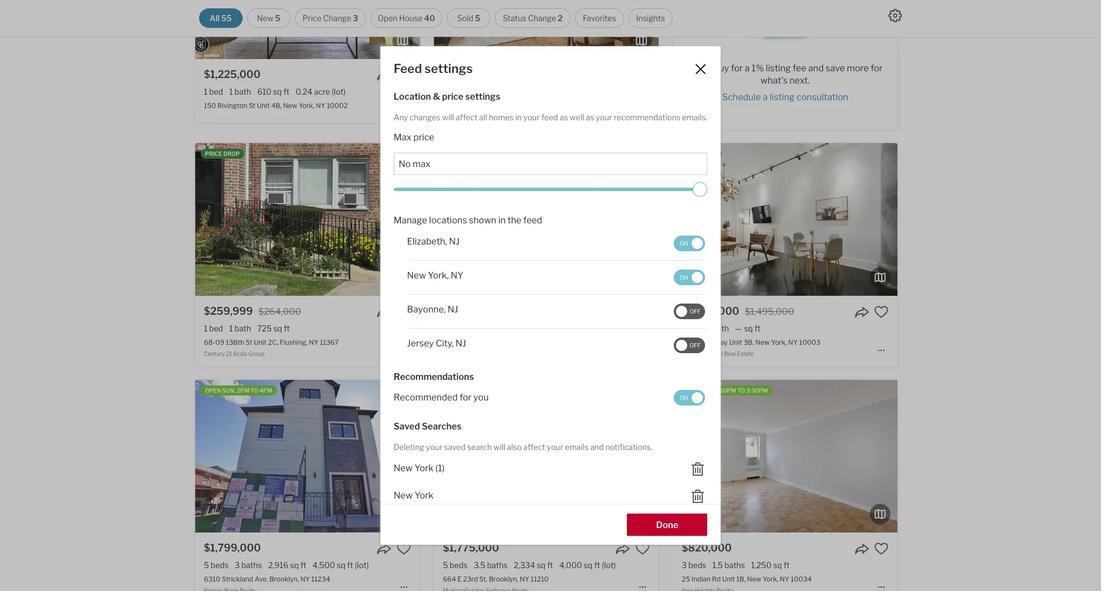Task type: describe. For each thing, give the bounding box(es) containing it.
5 up 664
[[443, 561, 448, 571]]

nj for bayonne, nj
[[448, 305, 458, 315]]

2 up 120
[[443, 87, 448, 97]]

138th
[[226, 338, 244, 347]]

bed for $1,225,000
[[209, 87, 223, 97]]

open sun, 11am to 1pm
[[444, 388, 513, 395]]

new right 1b,
[[747, 576, 761, 584]]

sq right 610
[[273, 87, 282, 97]]

sq up laurelton,
[[516, 324, 524, 334]]

ft right 4,500
[[347, 561, 353, 571]]

4,500
[[313, 561, 335, 571]]

3 photo of 150 rivington st unit 4b, new york, ny 10002 image from the left
[[420, 0, 645, 59]]

1 up rivington
[[229, 87, 233, 97]]

your left saved at left bottom
[[426, 443, 442, 453]]

broadway
[[697, 338, 728, 347]]

2 photo of 135-58 223rd st, laurelton, ny 11413 image from the left
[[434, 144, 659, 296]]

laurelton,
[[497, 338, 529, 347]]

610
[[257, 87, 271, 97]]

sq right 2,916 at left bottom
[[290, 561, 299, 571]]

max price
[[394, 132, 434, 143]]

max
[[394, 132, 412, 143]]

ft up flushing,
[[284, 324, 290, 334]]

2 photo of 889 broadway unit 3b, new york, ny 10003 image from the left
[[673, 144, 898, 296]]

2,916
[[268, 561, 288, 571]]

2 beds
[[443, 87, 467, 97]]

1b,
[[736, 576, 746, 584]]

36th
[[462, 101, 477, 110]]

homes
[[489, 113, 514, 122]]

st, for brooklyn,
[[479, 576, 487, 584]]

saved
[[394, 422, 420, 433]]

next.
[[790, 75, 810, 86]]

unit inside 68-09 138th st unit 2c, flushing, ny 11367 century 21 scala group
[[254, 338, 267, 347]]

ave,
[[255, 576, 268, 584]]

bath for $1,445,000
[[712, 324, 729, 334]]

drop for $1,445,000
[[701, 151, 718, 157]]

buy
[[714, 63, 729, 74]]

3:30pm
[[746, 388, 768, 395]]

0 vertical spatial settings
[[425, 61, 473, 76]]

2 baths for $885,000
[[473, 87, 500, 97]]

889
[[682, 338, 695, 347]]

york, down 0.24
[[299, 101, 314, 110]]

to for $1,799,000
[[251, 388, 258, 395]]

6310 strickland ave, brooklyn, ny 11234
[[204, 576, 330, 584]]

bayonne,
[[407, 305, 446, 315]]

douglas
[[682, 351, 703, 357]]

notifications.
[[605, 443, 653, 453]]

new right 4b, at the left of the page
[[283, 101, 297, 110]]

10034
[[791, 576, 812, 584]]

(lot) for 4,500 sq ft (lot)
[[355, 561, 369, 571]]

ft right 1,250
[[784, 561, 790, 571]]

your right well
[[596, 113, 612, 122]]

indian
[[692, 576, 711, 584]]

sq right 4,500
[[337, 561, 345, 571]]

2 up 223rd
[[474, 324, 478, 334]]

$259,999
[[204, 306, 253, 318]]

150 rivington st unit 4b, new york, ny 10002
[[204, 101, 348, 110]]

ft up 11210
[[547, 561, 553, 571]]

sq right 725
[[273, 324, 282, 334]]

10016
[[557, 101, 577, 110]]

sq right "2,625" at the bottom
[[561, 324, 570, 334]]

Status Change radio
[[495, 8, 571, 28]]

1 bed for $259,999
[[204, 324, 223, 334]]

emails.
[[682, 113, 707, 122]]

3 for 3 baths
[[235, 561, 240, 571]]

1 photo of 135-58 223rd st, laurelton, ny 11413 image from the left
[[209, 144, 434, 296]]

120 e 36th st unit 6h, new york, ny 10016 corcoran group
[[443, 101, 577, 120]]

york, down 1,250 sq ft
[[763, 576, 778, 584]]

beds for $820,000
[[688, 561, 706, 571]]

ny left 10034
[[780, 576, 789, 584]]

baths for $1,775,000
[[487, 561, 508, 571]]

4,500 sq ft (lot)
[[313, 561, 369, 571]]

price drop for $1,445,000
[[683, 151, 718, 157]]

3 beds
[[682, 561, 706, 571]]

favorite button checkbox for $1,445,000
[[874, 305, 889, 320]]

25 indian rd unit 1b, new york, ny 10034
[[682, 576, 812, 584]]

$1,445,000 $1,495,000
[[682, 306, 794, 318]]

3 baths
[[235, 561, 262, 571]]

beds for $1,799,000
[[211, 561, 229, 571]]

— sq ft for 2 baths
[[507, 324, 532, 334]]

664 e 23rd st, brooklyn, ny 11210
[[443, 576, 549, 584]]

bayonne, nj
[[407, 305, 458, 315]]

change for 3
[[323, 13, 351, 23]]

jersey city, nj
[[407, 339, 466, 349]]

— sq ft for 1 bath
[[735, 324, 761, 334]]

120
[[443, 101, 455, 110]]

0 vertical spatial will
[[442, 113, 454, 122]]

1,250 sq ft
[[751, 561, 790, 571]]

new 5
[[257, 13, 280, 23]]

1 horizontal spatial for
[[731, 63, 743, 74]]

searches
[[422, 422, 462, 433]]

5 up 6310
[[204, 561, 209, 571]]

baths for $820,000
[[725, 561, 745, 571]]

0.24
[[296, 87, 312, 97]]

bed for $259,999
[[209, 324, 223, 334]]

1 horizontal spatial will
[[493, 443, 505, 453]]

1 bed for $1,225,000
[[204, 87, 223, 97]]

favorite button image for $1,775,000
[[635, 542, 650, 557]]

ft left 4,500
[[300, 561, 306, 571]]

1 up '150'
[[204, 87, 208, 97]]

a inside the sell & buy for a 1% listing fee and save more for what's next.
[[745, 63, 750, 74]]

Insights radio
[[628, 8, 673, 28]]

3 photo of 68-09 138th st unit 2c, flushing, ny 11367 image from the left
[[420, 144, 645, 296]]

innovative
[[443, 351, 470, 357]]

2 as from the left
[[586, 113, 594, 122]]

sun, for $1,775,000
[[461, 388, 474, 395]]

ny down "0.24 acre (lot)"
[[316, 101, 325, 110]]

beds up 120
[[449, 87, 467, 97]]

(lot) up 10002
[[332, 87, 346, 97]]

4b,
[[271, 101, 282, 110]]

sun, for $820,000
[[700, 388, 713, 395]]

drop for $259,999
[[223, 151, 240, 157]]

sq up 11210
[[537, 561, 546, 571]]

ny inside 889 broadway unit 3b, new york, ny 10003 douglas elliman real estate
[[788, 338, 798, 347]]

5 inside new option
[[275, 13, 280, 23]]

new up bayonne,
[[407, 271, 426, 281]]

st right rivington
[[249, 101, 255, 110]]

york, inside '120 e 36th st unit 6h, new york, ny 10016 corcoran group'
[[529, 101, 544, 110]]

new york (1)
[[394, 464, 445, 474]]

favorites
[[583, 13, 616, 23]]

manage locations shown in the feed
[[394, 216, 542, 226]]

drop for $819,000
[[462, 151, 479, 157]]

1 up 889
[[682, 324, 685, 334]]

york for new york (1)
[[415, 464, 434, 474]]

ft up 889 broadway unit 3b, new york, ny 10003 douglas elliman real estate
[[755, 324, 761, 334]]

58
[[457, 338, 466, 347]]

save
[[826, 63, 845, 74]]

& for location
[[433, 92, 440, 102]]

$819,000
[[443, 306, 491, 318]]

saved
[[444, 443, 466, 453]]

to for $820,000
[[737, 388, 745, 395]]

new inside option
[[257, 13, 274, 23]]

2 photo of 25 indian rd unit 1b, new york, ny 10034 image from the left
[[673, 381, 898, 534]]

$1,775,000
[[443, 543, 499, 555]]

6h,
[[501, 101, 512, 110]]

5 beds for $1,799,000
[[204, 561, 229, 571]]

3 for 3 beds
[[682, 561, 687, 571]]

search
[[467, 443, 492, 453]]

to for $1,775,000
[[492, 388, 499, 395]]

2 photo of 120 e 36th st unit 6h, new york, ny 10016 image from the left
[[434, 0, 659, 59]]

Price Change radio
[[295, 8, 366, 28]]

an image of a house image
[[730, 0, 841, 42]]

favorite button image for $820,000
[[874, 542, 889, 557]]

1 photo of 25 indian rd unit 1b, new york, ny 10034 image from the left
[[448, 381, 673, 534]]

shown
[[469, 216, 496, 226]]

recommended for you
[[394, 393, 489, 403]]

e for 664
[[457, 576, 462, 584]]

1 up broadway
[[707, 324, 711, 334]]

ny up $819,000
[[451, 271, 463, 281]]

unit right rd
[[722, 576, 735, 584]]

ft right "2,625" at the bottom
[[572, 324, 578, 334]]

estate
[[737, 351, 754, 357]]

2 up 36th
[[473, 87, 478, 97]]

2,625
[[538, 324, 560, 334]]

2,334
[[514, 561, 535, 571]]

0 horizontal spatial affect
[[456, 113, 478, 122]]

2 photo of 68-09 138th st unit 2c, flushing, ny 11367 image from the left
[[195, 144, 420, 296]]

price for $259,999
[[205, 151, 222, 157]]

1 bed for $1,445,000
[[682, 324, 701, 334]]

11413
[[541, 338, 559, 347]]

135-
[[443, 338, 457, 347]]

feed
[[394, 61, 422, 76]]

3 photo of 120 e 36th st unit 6h, new york, ny 10016 image from the left
[[659, 0, 884, 59]]

open sun, 2:30pm to 3:30pm
[[683, 388, 768, 395]]

bed for $1,445,000
[[687, 324, 701, 334]]

New radio
[[247, 8, 290, 28]]

1 vertical spatial listing
[[770, 92, 795, 103]]

bath for $259,999
[[235, 324, 251, 334]]

(lot) for 2,625 sq ft (lot)
[[579, 324, 593, 334]]

11367
[[320, 338, 339, 347]]

ny left '11234'
[[300, 576, 310, 584]]

new down new york (1) in the bottom of the page
[[394, 491, 413, 502]]

& for sell
[[705, 63, 712, 74]]

11210
[[531, 576, 549, 584]]

ft up "150 rivington st unit 4b, new york, ny 10002"
[[283, 87, 289, 97]]

11234
[[311, 576, 330, 584]]

sq up the 3b,
[[744, 324, 753, 334]]

21
[[226, 351, 232, 357]]

location
[[394, 92, 431, 102]]

$1,799,000
[[204, 543, 261, 555]]

price for $819,000
[[444, 151, 461, 157]]

new york
[[394, 491, 434, 502]]

1 photo of 120 e 36th st unit 6h, new york, ny 10016 image from the left
[[209, 0, 434, 59]]

sold 5
[[457, 13, 480, 23]]

your right homes
[[524, 113, 540, 122]]

all 55
[[210, 13, 232, 23]]

group inside '120 e 36th st unit 6h, new york, ny 10016 corcoran group'
[[468, 114, 484, 120]]

group inside 68-09 138th st unit 2c, flushing, ny 11367 century 21 scala group
[[248, 351, 265, 357]]

2 inside status change radio
[[558, 13, 563, 23]]

0 vertical spatial price
[[442, 92, 464, 102]]

york, down elizabeth, nj
[[428, 271, 449, 281]]



Task type: vqa. For each thing, say whether or not it's contained in the screenshot.
— Sq Ft associated with 1 bath
yes



Task type: locate. For each thing, give the bounding box(es) containing it.
sun, left 2:30pm
[[700, 388, 713, 395]]

1 price drop from the left
[[205, 151, 240, 157]]

2 vertical spatial nj
[[456, 339, 466, 349]]

feed down 10016
[[542, 113, 558, 122]]

ny up any changes will affect all homes in your feed as well as your recommendations emails. at the top of the page
[[546, 101, 555, 110]]

2 price drop from the left
[[444, 151, 479, 157]]

new inside 889 broadway unit 3b, new york, ny 10003 douglas elliman real estate
[[756, 338, 770, 347]]

baths up ave,
[[241, 561, 262, 571]]

2 horizontal spatial open
[[683, 388, 699, 395]]

open for $820,000
[[683, 388, 699, 395]]

affect down 36th
[[456, 113, 478, 122]]

0 horizontal spatial favorite button checkbox
[[396, 542, 411, 557]]

0 horizontal spatial will
[[442, 113, 454, 122]]

favorite button image for $1,445,000
[[874, 305, 889, 320]]

— sq ft
[[507, 324, 532, 334], [735, 324, 761, 334]]

& inside "135-58 223rd st, laurelton, ny 11413 innovative reseller & svc inc"
[[494, 351, 498, 357]]

& left 120
[[433, 92, 440, 102]]

listing down what's at the top of page
[[770, 92, 795, 103]]

2 horizontal spatial &
[[705, 63, 712, 74]]

—
[[507, 324, 514, 334], [735, 324, 742, 334]]

sun, left 2pm
[[222, 388, 236, 395]]

2 sun, from the left
[[461, 388, 474, 395]]

sun,
[[222, 388, 236, 395], [461, 388, 474, 395], [700, 388, 713, 395]]

unit
[[257, 101, 270, 110], [486, 101, 499, 110], [254, 338, 267, 347], [729, 338, 742, 347], [722, 576, 735, 584]]

1 vertical spatial will
[[493, 443, 505, 453]]

ny inside "135-58 223rd st, laurelton, ny 11413 innovative reseller & svc inc"
[[530, 338, 540, 347]]

drop
[[223, 151, 240, 157], [462, 151, 479, 157], [701, 151, 718, 157]]

open for $1,799,000
[[205, 388, 221, 395]]

1 vertical spatial nj
[[448, 305, 458, 315]]

3 open from the left
[[683, 388, 699, 395]]

1 vertical spatial group
[[248, 351, 265, 357]]

2 baths up 223rd
[[474, 324, 501, 334]]

3 photo of 664 e 23rd st, brooklyn, ny 11210 image from the left
[[659, 381, 884, 534]]

3 sun, from the left
[[700, 388, 713, 395]]

09
[[215, 338, 224, 347]]

2 horizontal spatial price
[[683, 151, 700, 157]]

— sq ft up laurelton,
[[507, 324, 532, 334]]

0 vertical spatial affect
[[456, 113, 478, 122]]

3b,
[[744, 338, 754, 347]]

5 left price in the top left of the page
[[275, 13, 280, 23]]

2 5 beds from the left
[[443, 561, 468, 571]]

— sq ft up the 3b,
[[735, 324, 761, 334]]

4,000
[[559, 561, 582, 571]]

favorite button checkbox
[[396, 68, 411, 83], [396, 305, 411, 320], [874, 305, 889, 320], [874, 542, 889, 557]]

Max price input text field
[[399, 159, 702, 170]]

sq
[[273, 87, 282, 97], [273, 324, 282, 334], [516, 324, 524, 334], [561, 324, 570, 334], [744, 324, 753, 334], [290, 561, 299, 571], [337, 561, 345, 571], [537, 561, 546, 571], [584, 561, 593, 571], [773, 561, 782, 571]]

&
[[705, 63, 712, 74], [433, 92, 440, 102], [494, 351, 498, 357]]

corcoran
[[443, 114, 467, 120]]

sq right 1,250
[[773, 561, 782, 571]]

open
[[378, 13, 397, 23]]

listing
[[766, 63, 791, 74], [770, 92, 795, 103]]

3.5 baths
[[474, 561, 508, 571]]

new right the 3b,
[[756, 338, 770, 347]]

1 vertical spatial price
[[413, 132, 434, 143]]

ny inside '120 e 36th st unit 6h, new york, ny 10016 corcoran group'
[[546, 101, 555, 110]]

group down 36th
[[468, 114, 484, 120]]

favorite button checkbox for $1,775,000
[[635, 542, 650, 557]]

open down recommendations
[[444, 388, 460, 395]]

bath up rivington
[[235, 87, 251, 97]]

option group containing all
[[199, 8, 673, 28]]

st inside 68-09 138th st unit 2c, flushing, ny 11367 century 21 scala group
[[246, 338, 252, 347]]

st, inside "135-58 223rd st, laurelton, ny 11413 innovative reseller & svc inc"
[[488, 338, 496, 347]]

for right more
[[871, 63, 883, 74]]

1 vertical spatial st,
[[479, 576, 487, 584]]

favorite button checkbox
[[396, 542, 411, 557], [635, 542, 650, 557]]

1 bath up broadway
[[707, 324, 729, 334]]

& inside the sell & buy for a 1% listing fee and save more for what's next.
[[705, 63, 712, 74]]

ny left 11413
[[530, 338, 540, 347]]

2 horizontal spatial to
[[737, 388, 745, 395]]

schedule
[[722, 92, 761, 103]]

0 horizontal spatial group
[[248, 351, 265, 357]]

1
[[204, 87, 208, 97], [229, 87, 233, 97], [204, 324, 208, 334], [229, 324, 233, 334], [682, 324, 685, 334], [707, 324, 711, 334]]

0 horizontal spatial change
[[323, 13, 351, 23]]

0 horizontal spatial price
[[205, 151, 222, 157]]

1pm
[[501, 388, 513, 395]]

3 price from the left
[[683, 151, 700, 157]]

& right "sell"
[[705, 63, 712, 74]]

(lot) right 4,000
[[602, 561, 616, 571]]

to
[[251, 388, 258, 395], [492, 388, 499, 395], [737, 388, 745, 395]]

fee
[[793, 63, 806, 74]]

0 vertical spatial group
[[468, 114, 484, 120]]

real
[[724, 351, 736, 357]]

1 as from the left
[[560, 113, 568, 122]]

price down emails.
[[683, 151, 700, 157]]

2 favorite button checkbox from the left
[[635, 542, 650, 557]]

brooklyn, down 2,916 sq ft
[[269, 576, 299, 584]]

1 photo of 150 rivington st unit 4b, new york, ny 10002 image from the left
[[0, 0, 195, 59]]

unit inside 889 broadway unit 3b, new york, ny 10003 douglas elliman real estate
[[729, 338, 742, 347]]

— for 1 bath
[[735, 324, 742, 334]]

Sold radio
[[447, 8, 490, 28]]

1 bed up 68-
[[204, 324, 223, 334]]

1 horizontal spatial as
[[586, 113, 594, 122]]

3
[[353, 13, 358, 23], [235, 561, 240, 571], [682, 561, 687, 571]]

sun, for $1,799,000
[[222, 388, 236, 395]]

york left (1)
[[415, 464, 434, 474]]

3 up strickland
[[235, 561, 240, 571]]

sq right 4,000
[[584, 561, 593, 571]]

1 horizontal spatial drop
[[462, 151, 479, 157]]

deleting your saved search will also affect your emails and notifications.
[[394, 443, 653, 453]]

— for 2 baths
[[507, 324, 514, 334]]

also
[[507, 443, 522, 453]]

2 horizontal spatial drop
[[701, 151, 718, 157]]

new
[[257, 13, 274, 23], [283, 101, 297, 110], [513, 101, 527, 110], [407, 271, 426, 281], [756, 338, 770, 347], [394, 464, 413, 474], [394, 491, 413, 502], [747, 576, 761, 584]]

century
[[204, 351, 225, 357]]

0 horizontal spatial open
[[205, 388, 221, 395]]

5 right sold
[[475, 13, 480, 23]]

0 horizontal spatial 5 beds
[[204, 561, 229, 571]]

0.24 acre (lot)
[[296, 87, 346, 97]]

$259,999 $264,000
[[204, 306, 301, 318]]

favorite button checkbox for $259,999
[[396, 305, 411, 320]]

new inside '120 e 36th st unit 6h, new york, ny 10016 corcoran group'
[[513, 101, 527, 110]]

1 york from the top
[[415, 464, 434, 474]]

1 — sq ft from the left
[[507, 324, 532, 334]]

— down $1,445,000 $1,495,000
[[735, 324, 742, 334]]

nj down locations
[[449, 237, 460, 247]]

$1,225,000
[[204, 69, 261, 81]]

2 to from the left
[[492, 388, 499, 395]]

manage
[[394, 216, 427, 226]]

york, inside 889 broadway unit 3b, new york, ny 10003 douglas elliman real estate
[[771, 338, 787, 347]]

bed up 889
[[687, 324, 701, 334]]

3 price drop from the left
[[683, 151, 718, 157]]

3 photo of 135-58 223rd st, laurelton, ny 11413 image from the left
[[659, 144, 884, 296]]

ft left "2,625" at the bottom
[[526, 324, 532, 334]]

as down 10016
[[560, 113, 568, 122]]

strickland
[[222, 576, 253, 584]]

0 vertical spatial nj
[[449, 237, 460, 247]]

york
[[415, 464, 434, 474], [415, 491, 434, 502]]

4
[[443, 324, 448, 334]]

favorite button image
[[396, 542, 411, 557]]

0 vertical spatial &
[[705, 63, 712, 74]]

rivington
[[217, 101, 247, 110]]

all
[[479, 113, 487, 122]]

664
[[443, 576, 456, 584]]

saved searches
[[394, 422, 462, 433]]

photo of 6310 strickland ave, brooklyn, ny 11234 image
[[0, 381, 195, 534], [195, 381, 420, 534], [420, 381, 645, 534]]

1 vertical spatial in
[[498, 216, 506, 226]]

to right 2pm
[[251, 388, 258, 395]]

a
[[745, 63, 750, 74], [763, 92, 768, 103]]

1 vertical spatial affect
[[523, 443, 545, 453]]

1 horizontal spatial open
[[444, 388, 460, 395]]

1 photo of 664 e 23rd st, brooklyn, ny 11210 image from the left
[[209, 381, 434, 534]]

2,625 sq ft (lot)
[[538, 324, 593, 334]]

1 bath for $1,445,000
[[707, 324, 729, 334]]

Max price slider range field
[[394, 183, 707, 197]]

1 bed up 889
[[682, 324, 701, 334]]

1 horizontal spatial price
[[442, 92, 464, 102]]

photo of 135-58 223rd st, laurelton, ny 11413 image
[[209, 144, 434, 296], [434, 144, 659, 296], [659, 144, 884, 296]]

Favorites radio
[[575, 8, 624, 28]]

2 change from the left
[[528, 13, 556, 23]]

house
[[399, 13, 423, 23]]

0 vertical spatial york
[[415, 464, 434, 474]]

favorite button image for $1,225,000
[[396, 68, 411, 83]]

0 horizontal spatial to
[[251, 388, 258, 395]]

0 horizontal spatial sun,
[[222, 388, 236, 395]]

price drop down corcoran
[[444, 151, 479, 157]]

1 horizontal spatial a
[[763, 92, 768, 103]]

2 — sq ft from the left
[[735, 324, 761, 334]]

0 vertical spatial and
[[808, 63, 824, 74]]

135-58 223rd st, laurelton, ny 11413 innovative reseller & svc inc
[[443, 338, 559, 357]]

1 horizontal spatial change
[[528, 13, 556, 23]]

2 photo of 150 rivington st unit 4b, new york, ny 10002 image from the left
[[195, 0, 420, 59]]

1 drop from the left
[[223, 151, 240, 157]]

1 vertical spatial and
[[590, 443, 604, 453]]

1 horizontal spatial favorite button checkbox
[[635, 542, 650, 557]]

st for new
[[478, 101, 485, 110]]

bath for $1,225,000
[[235, 87, 251, 97]]

1 open from the left
[[205, 388, 221, 395]]

st up all
[[478, 101, 485, 110]]

2c,
[[268, 338, 278, 347]]

your
[[524, 113, 540, 122], [596, 113, 612, 122], [426, 443, 442, 453], [547, 443, 563, 453]]

1 up 68-
[[204, 324, 208, 334]]

0 horizontal spatial price
[[413, 132, 434, 143]]

$264,000
[[258, 307, 301, 318]]

610 sq ft
[[257, 87, 289, 97]]

photo of 664 e 23rd st, brooklyn, ny 11210 image
[[209, 381, 434, 534], [434, 381, 659, 534], [659, 381, 884, 534]]

1 horizontal spatial to
[[492, 388, 499, 395]]

0 vertical spatial in
[[515, 113, 522, 122]]

0 horizontal spatial —
[[507, 324, 514, 334]]

change inside radio
[[528, 13, 556, 23]]

(lot) for 4,000 sq ft (lot)
[[602, 561, 616, 571]]

1 vertical spatial 2 baths
[[474, 324, 501, 334]]

1 vertical spatial e
[[457, 576, 462, 584]]

2 price from the left
[[444, 151, 461, 157]]

5 inside sold radio
[[475, 13, 480, 23]]

change
[[323, 13, 351, 23], [528, 13, 556, 23]]

baths up 664 e 23rd st, brooklyn, ny 11210
[[487, 561, 508, 571]]

1 horizontal spatial 5 beds
[[443, 561, 468, 571]]

consultation
[[797, 92, 848, 103]]

change right status
[[528, 13, 556, 23]]

1 photo of 889 broadway unit 3b, new york, ny 10003 image from the left
[[448, 144, 673, 296]]

3 photo of 25 indian rd unit 1b, new york, ny 10034 image from the left
[[898, 381, 1101, 534]]

23rd
[[463, 576, 478, 584]]

price drop for $259,999
[[205, 151, 240, 157]]

0 horizontal spatial st,
[[479, 576, 487, 584]]

0 vertical spatial e
[[456, 101, 460, 110]]

1 photo of 6310 strickland ave, brooklyn, ny 11234 image from the left
[[0, 381, 195, 534]]

will down 120
[[442, 113, 454, 122]]

6310
[[204, 576, 220, 584]]

change inside option
[[323, 13, 351, 23]]

5 beds for $1,775,000
[[443, 561, 468, 571]]

4 beds
[[443, 324, 467, 334]]

unit left "6h,"
[[486, 101, 499, 110]]

price drop down emails.
[[683, 151, 718, 157]]

1 horizontal spatial st,
[[488, 338, 496, 347]]

$1,445,000
[[682, 306, 739, 318]]

& left svc
[[494, 351, 498, 357]]

1 change from the left
[[323, 13, 351, 23]]

889 broadway unit 3b, new york, ny 10003 douglas elliman real estate
[[682, 338, 820, 357]]

0 vertical spatial a
[[745, 63, 750, 74]]

0 vertical spatial listing
[[766, 63, 791, 74]]

bed up '150'
[[209, 87, 223, 97]]

1 horizontal spatial — sq ft
[[735, 324, 761, 334]]

0 horizontal spatial brooklyn,
[[269, 576, 299, 584]]

(1)
[[435, 464, 445, 474]]

$820,000
[[682, 543, 732, 555]]

3 to from the left
[[737, 388, 745, 395]]

3 photo of 889 broadway unit 3b, new york, ny 10003 image from the left
[[898, 144, 1101, 296]]

bed
[[209, 87, 223, 97], [209, 324, 223, 334], [687, 324, 701, 334]]

all
[[210, 13, 220, 23]]

1 horizontal spatial group
[[468, 114, 484, 120]]

2 vertical spatial &
[[494, 351, 498, 357]]

unit inside '120 e 36th st unit 6h, new york, ny 10016 corcoran group'
[[486, 101, 499, 110]]

1 up 138th
[[229, 324, 233, 334]]

nj for elizabeth, nj
[[449, 237, 460, 247]]

listing inside the sell & buy for a 1% listing fee and save more for what's next.
[[766, 63, 791, 74]]

new right "6h,"
[[513, 101, 527, 110]]

1 bath up rivington
[[229, 87, 251, 97]]

1,250
[[751, 561, 772, 571]]

e right 120
[[456, 101, 460, 110]]

1 vertical spatial settings
[[465, 92, 500, 102]]

listing up what's at the top of page
[[766, 63, 791, 74]]

photo of 68-09 138th st unit 2c, flushing, ny 11367 image
[[0, 144, 195, 296], [195, 144, 420, 296], [420, 144, 645, 296]]

0 horizontal spatial and
[[590, 443, 604, 453]]

1 price from the left
[[205, 151, 222, 157]]

2 drop from the left
[[462, 151, 479, 157]]

1 horizontal spatial —
[[735, 324, 742, 334]]

(lot) right "2,625" at the bottom
[[579, 324, 593, 334]]

to right 2:30pm
[[737, 388, 745, 395]]

1 horizontal spatial affect
[[523, 443, 545, 453]]

for right buy
[[731, 63, 743, 74]]

bed up 09
[[209, 324, 223, 334]]

beds up 6310
[[211, 561, 229, 571]]

2 open from the left
[[444, 388, 460, 395]]

reseller
[[471, 351, 492, 357]]

favorite button checkbox down new york
[[396, 542, 411, 557]]

2 photo of 664 e 23rd st, brooklyn, ny 11210 image from the left
[[434, 381, 659, 534]]

option group
[[199, 8, 673, 28]]

done button
[[627, 514, 707, 537]]

beds up indian
[[688, 561, 706, 571]]

1 horizontal spatial price drop
[[444, 151, 479, 157]]

5 beds up 6310
[[204, 561, 229, 571]]

2 horizontal spatial for
[[871, 63, 883, 74]]

(lot)
[[332, 87, 346, 97], [579, 324, 593, 334], [355, 561, 369, 571], [602, 561, 616, 571]]

2 horizontal spatial sun,
[[700, 388, 713, 395]]

2 horizontal spatial price drop
[[683, 151, 718, 157]]

feed right the
[[523, 216, 542, 226]]

york for new york
[[415, 491, 434, 502]]

1 favorite button checkbox from the left
[[396, 542, 411, 557]]

recommendations
[[394, 372, 474, 383]]

ny inside 68-09 138th st unit 2c, flushing, ny 11367 century 21 scala group
[[309, 338, 318, 347]]

68-
[[204, 338, 215, 347]]

baths
[[480, 87, 500, 97], [480, 324, 501, 334], [241, 561, 262, 571], [487, 561, 508, 571], [725, 561, 745, 571]]

1 sun, from the left
[[222, 388, 236, 395]]

price for $1,445,000
[[683, 151, 700, 157]]

york, right the 3b,
[[771, 338, 787, 347]]

st,
[[488, 338, 496, 347], [479, 576, 487, 584]]

ft right 4,000
[[594, 561, 600, 571]]

st, for laurelton,
[[488, 338, 496, 347]]

All radio
[[199, 8, 242, 28]]

photo of 120 e 36th st unit 6h, new york, ny 10016 image
[[209, 0, 434, 59], [434, 0, 659, 59], [659, 0, 884, 59]]

baths up 223rd
[[480, 324, 501, 334]]

elizabeth, nj
[[407, 237, 460, 247]]

ny left 11367
[[309, 338, 318, 347]]

0 vertical spatial 2 baths
[[473, 87, 500, 97]]

1 5 beds from the left
[[204, 561, 229, 571]]

2 baths up 36th
[[473, 87, 500, 97]]

emails
[[565, 443, 589, 453]]

1 photo of 68-09 138th st unit 2c, flushing, ny 11367 image from the left
[[0, 144, 195, 296]]

0 horizontal spatial price drop
[[205, 151, 240, 157]]

in left the
[[498, 216, 506, 226]]

1 horizontal spatial price
[[444, 151, 461, 157]]

open for $1,775,000
[[444, 388, 460, 395]]

0 vertical spatial st,
[[488, 338, 496, 347]]

e inside '120 e 36th st unit 6h, new york, ny 10016 corcoran group'
[[456, 101, 460, 110]]

3 drop from the left
[[701, 151, 718, 157]]

and right emails
[[590, 443, 604, 453]]

bath
[[235, 87, 251, 97], [235, 324, 251, 334], [712, 324, 729, 334]]

0 horizontal spatial a
[[745, 63, 750, 74]]

price drop down rivington
[[205, 151, 240, 157]]

0 horizontal spatial for
[[460, 393, 472, 403]]

e for 120
[[456, 101, 460, 110]]

baths for $1,799,000
[[241, 561, 262, 571]]

1 vertical spatial &
[[433, 92, 440, 102]]

1 bath for $259,999
[[229, 324, 251, 334]]

2,916 sq ft
[[268, 561, 306, 571]]

0 horizontal spatial 3
[[235, 561, 240, 571]]

1 vertical spatial a
[[763, 92, 768, 103]]

1%
[[752, 63, 764, 74]]

city,
[[436, 339, 454, 349]]

price drop for $819,000
[[444, 151, 479, 157]]

photo of 150 rivington st unit 4b, new york, ny 10002 image
[[0, 0, 195, 59], [195, 0, 420, 59], [420, 0, 645, 59]]

3 inside price change option
[[353, 13, 358, 23]]

favorite button checkbox for $820,000
[[874, 542, 889, 557]]

68-09 138th st unit 2c, flushing, ny 11367 century 21 scala group
[[204, 338, 339, 357]]

new down "deleting"
[[394, 464, 413, 474]]

— up laurelton,
[[507, 324, 514, 334]]

2 baths for $819,000
[[474, 324, 501, 334]]

1 to from the left
[[251, 388, 258, 395]]

1 vertical spatial feed
[[523, 216, 542, 226]]

scala
[[233, 351, 247, 357]]

photo of 889 broadway unit 3b, new york, ny 10003 image
[[448, 144, 673, 296], [673, 144, 898, 296], [898, 144, 1101, 296]]

2 horizontal spatial 3
[[682, 561, 687, 571]]

settings up all
[[465, 92, 500, 102]]

as
[[560, 113, 568, 122], [586, 113, 594, 122]]

st, right the 23rd
[[479, 576, 487, 584]]

1.5
[[712, 561, 723, 571]]

Open House radio
[[370, 8, 442, 28]]

0 horizontal spatial — sq ft
[[507, 324, 532, 334]]

0 horizontal spatial &
[[433, 92, 440, 102]]

5 beds
[[204, 561, 229, 571], [443, 561, 468, 571]]

0 horizontal spatial as
[[560, 113, 568, 122]]

beds right 4
[[450, 324, 467, 334]]

favorite button checkbox for $1,225,000
[[396, 68, 411, 83]]

a left 1%
[[745, 63, 750, 74]]

st right 138th
[[246, 338, 252, 347]]

ny down 2,334
[[520, 576, 529, 584]]

and
[[808, 63, 824, 74], [590, 443, 604, 453]]

sell & buy for a 1% listing fee and save more for what's next.
[[688, 63, 883, 86]]

baths up all
[[480, 87, 500, 97]]

0 vertical spatial feed
[[542, 113, 558, 122]]

1 horizontal spatial in
[[515, 113, 522, 122]]

2,334 sq ft
[[514, 561, 553, 571]]

1 — from the left
[[507, 324, 514, 334]]

1 horizontal spatial sun,
[[461, 388, 474, 395]]

any
[[394, 113, 408, 122]]

10003
[[799, 338, 820, 347]]

1 vertical spatial york
[[415, 491, 434, 502]]

favorite button checkbox for $1,799,000
[[396, 542, 411, 557]]

st for flushing,
[[246, 338, 252, 347]]

unit left 4b, at the left of the page
[[257, 101, 270, 110]]

your left emails
[[547, 443, 563, 453]]

2 — from the left
[[735, 324, 742, 334]]

photo of 25 indian rd unit 1b, new york, ny 10034 image
[[448, 381, 673, 534], [673, 381, 898, 534], [898, 381, 1101, 534]]

e right 664
[[457, 576, 462, 584]]

status
[[503, 13, 526, 23]]

and inside the sell & buy for a 1% listing fee and save more for what's next.
[[808, 63, 824, 74]]

favorite button image for $259,999
[[396, 305, 411, 320]]

1 horizontal spatial and
[[808, 63, 824, 74]]

settings up "2 beds"
[[425, 61, 473, 76]]

change for 2
[[528, 13, 556, 23]]

0 horizontal spatial in
[[498, 216, 506, 226]]

2 brooklyn, from the left
[[489, 576, 518, 584]]

1 horizontal spatial brooklyn,
[[489, 576, 518, 584]]

4,000 sq ft (lot)
[[559, 561, 616, 571]]

the
[[508, 216, 521, 226]]

1 horizontal spatial &
[[494, 351, 498, 357]]

2 york from the top
[[415, 491, 434, 502]]

2 photo of 6310 strickland ave, brooklyn, ny 11234 image from the left
[[195, 381, 420, 534]]

40
[[424, 13, 435, 23]]

0 horizontal spatial drop
[[223, 151, 240, 157]]

beds for $1,775,000
[[450, 561, 468, 571]]

favorite button image
[[396, 68, 411, 83], [396, 305, 411, 320], [874, 305, 889, 320], [635, 542, 650, 557], [874, 542, 889, 557]]

1 horizontal spatial 3
[[353, 13, 358, 23]]

3 photo of 6310 strickland ave, brooklyn, ny 11234 image from the left
[[420, 381, 645, 534]]

10002
[[327, 101, 348, 110]]

st inside '120 e 36th st unit 6h, new york, ny 10016 corcoran group'
[[478, 101, 485, 110]]

as right well
[[586, 113, 594, 122]]

1 brooklyn, from the left
[[269, 576, 299, 584]]

1 bath for $1,225,000
[[229, 87, 251, 97]]



